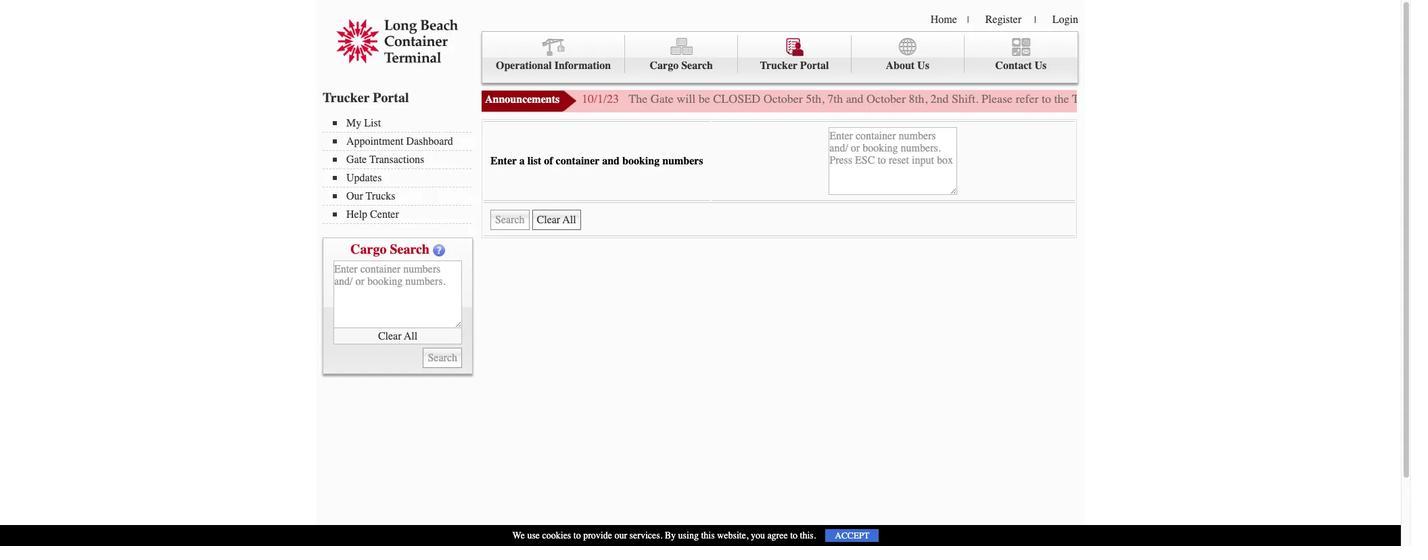 Task type: vqa. For each thing, say whether or not it's contained in the screenshot.
Map to the left
no



Task type: locate. For each thing, give the bounding box(es) containing it.
my
[[347, 117, 362, 129]]

enter a list of container and booking numbers
[[491, 155, 704, 167]]

1 horizontal spatial search
[[682, 60, 713, 72]]

1 vertical spatial trucker portal
[[323, 90, 409, 106]]

1 horizontal spatial gate
[[651, 91, 674, 106]]

2nd
[[931, 91, 949, 106]]

0 horizontal spatial and
[[602, 155, 620, 167]]

gate inside my list appointment dashboard gate transactions updates our trucks help center
[[347, 154, 367, 166]]

for right details
[[1324, 91, 1338, 106]]

None submit
[[491, 210, 530, 230], [423, 348, 462, 368], [491, 210, 530, 230], [423, 348, 462, 368]]

updates
[[347, 172, 382, 184]]

cargo up "will"
[[650, 60, 679, 72]]

for
[[1212, 91, 1227, 106], [1324, 91, 1338, 106]]

0 horizontal spatial gate
[[347, 154, 367, 166]]

the
[[629, 91, 648, 106]]

1 horizontal spatial and
[[846, 91, 864, 106]]

using
[[678, 530, 699, 541]]

0 horizontal spatial the
[[1055, 91, 1070, 106]]

0 horizontal spatial search
[[390, 242, 430, 257]]

operational
[[496, 60, 552, 72]]

cargo search
[[650, 60, 713, 72], [351, 242, 430, 257]]

| left the login 'link'
[[1035, 14, 1037, 26]]

this.
[[800, 530, 816, 541]]

1 horizontal spatial cargo search
[[650, 60, 713, 72]]

1 vertical spatial cargo
[[351, 242, 387, 257]]

announcements
[[485, 93, 560, 106]]

to right refer on the top right of the page
[[1042, 91, 1052, 106]]

to left provide
[[574, 530, 581, 541]]

booking
[[623, 155, 660, 167]]

us inside "link"
[[1035, 60, 1047, 72]]

by
[[665, 530, 676, 541]]

0 vertical spatial cargo
[[650, 60, 679, 72]]

our
[[615, 530, 627, 541]]

1 horizontal spatial portal
[[801, 60, 829, 72]]

gate right the
[[651, 91, 674, 106]]

1 vertical spatial cargo search
[[351, 242, 430, 257]]

and right 7th
[[846, 91, 864, 106]]

10/1/23
[[582, 91, 619, 106]]

0 vertical spatial trucker portal
[[760, 60, 829, 72]]

home link
[[931, 14, 958, 26]]

of
[[544, 155, 553, 167]]

0 horizontal spatial for
[[1212, 91, 1227, 106]]

the left week.
[[1341, 91, 1356, 106]]

2 horizontal spatial to
[[1042, 91, 1052, 106]]

us for about us
[[918, 60, 930, 72]]

1 horizontal spatial for
[[1324, 91, 1338, 106]]

help
[[347, 208, 368, 221]]

we use cookies to provide our services. by using this website, you agree to this.
[[513, 530, 816, 541]]

clear all
[[378, 330, 418, 342]]

1 | from the left
[[968, 14, 970, 26]]

gate
[[651, 91, 674, 106], [1104, 91, 1127, 106], [347, 154, 367, 166]]

cargo search up "will"
[[650, 60, 713, 72]]

gate
[[1266, 91, 1286, 106]]

1 horizontal spatial the
[[1341, 91, 1356, 106]]

0 vertical spatial menu bar
[[482, 31, 1079, 83]]

8th,
[[909, 91, 928, 106]]

week.
[[1359, 91, 1388, 106]]

my list appointment dashboard gate transactions updates our trucks help center
[[347, 117, 453, 221]]

enter
[[491, 155, 517, 167]]

1 vertical spatial and
[[602, 155, 620, 167]]

about
[[886, 60, 915, 72]]

0 horizontal spatial |
[[968, 14, 970, 26]]

trucker
[[760, 60, 798, 72], [323, 90, 370, 106]]

search inside menu bar
[[682, 60, 713, 72]]

0 vertical spatial portal
[[801, 60, 829, 72]]

cargo search link
[[625, 35, 739, 73]]

for right page
[[1212, 91, 1227, 106]]

the
[[1055, 91, 1070, 106], [1341, 91, 1356, 106]]

to left 'this.'
[[791, 530, 798, 541]]

cargo down the help
[[351, 242, 387, 257]]

search down help center link
[[390, 242, 430, 257]]

page
[[1186, 91, 1209, 106]]

1 horizontal spatial cargo
[[650, 60, 679, 72]]

clear
[[378, 330, 402, 342]]

us
[[918, 60, 930, 72], [1035, 60, 1047, 72]]

to
[[1042, 91, 1052, 106], [574, 530, 581, 541], [791, 530, 798, 541]]

2 us from the left
[[1035, 60, 1047, 72]]

closed
[[713, 91, 761, 106]]

0 horizontal spatial us
[[918, 60, 930, 72]]

1 horizontal spatial us
[[1035, 60, 1047, 72]]

trucker portal
[[760, 60, 829, 72], [323, 90, 409, 106]]

0 vertical spatial search
[[682, 60, 713, 72]]

us for contact us
[[1035, 60, 1047, 72]]

10/1/23 the gate will be closed october 5th, 7th and october 8th, 2nd shift. please refer to the truck gate hours web page for further gate details for the week.
[[582, 91, 1388, 106]]

october
[[764, 91, 803, 106], [867, 91, 906, 106]]

services.
[[630, 530, 663, 541]]

cargo inside cargo search link
[[650, 60, 679, 72]]

1 us from the left
[[918, 60, 930, 72]]

october left 8th,
[[867, 91, 906, 106]]

login link
[[1053, 14, 1079, 26]]

5th,
[[806, 91, 825, 106]]

provide
[[584, 530, 612, 541]]

and left booking
[[602, 155, 620, 167]]

1 vertical spatial search
[[390, 242, 430, 257]]

october left '5th,'
[[764, 91, 803, 106]]

1 horizontal spatial trucker
[[760, 60, 798, 72]]

| right 'home' link
[[968, 14, 970, 26]]

home
[[931, 14, 958, 26]]

us right contact
[[1035, 60, 1047, 72]]

us right about
[[918, 60, 930, 72]]

login
[[1053, 14, 1079, 26]]

about us link
[[852, 35, 965, 73]]

1 horizontal spatial october
[[867, 91, 906, 106]]

our trucks link
[[333, 190, 472, 202]]

cargo search down center
[[351, 242, 430, 257]]

0 horizontal spatial cargo search
[[351, 242, 430, 257]]

gate right truck
[[1104, 91, 1127, 106]]

portal up '5th,'
[[801, 60, 829, 72]]

and
[[846, 91, 864, 106], [602, 155, 620, 167]]

0 horizontal spatial menu bar
[[323, 116, 478, 224]]

operational information
[[496, 60, 611, 72]]

0 horizontal spatial cargo
[[351, 242, 387, 257]]

1 horizontal spatial |
[[1035, 14, 1037, 26]]

our
[[347, 190, 363, 202]]

0 horizontal spatial october
[[764, 91, 803, 106]]

accept button
[[826, 529, 879, 542]]

list
[[528, 155, 542, 167]]

trucker portal up '5th,'
[[760, 60, 829, 72]]

1 vertical spatial portal
[[373, 90, 409, 106]]

search up be
[[682, 60, 713, 72]]

details
[[1289, 91, 1321, 106]]

0 vertical spatial cargo search
[[650, 60, 713, 72]]

the left truck
[[1055, 91, 1070, 106]]

portal up my list link
[[373, 90, 409, 106]]

None button
[[532, 210, 581, 230]]

trucker up closed
[[760, 60, 798, 72]]

|
[[968, 14, 970, 26], [1035, 14, 1037, 26]]

further
[[1230, 91, 1263, 106]]

search
[[682, 60, 713, 72], [390, 242, 430, 257]]

appointment
[[347, 135, 404, 148]]

1 vertical spatial trucker
[[323, 90, 370, 106]]

7th
[[828, 91, 843, 106]]

cargo
[[650, 60, 679, 72], [351, 242, 387, 257]]

menu bar containing operational information
[[482, 31, 1079, 83]]

2 october from the left
[[867, 91, 906, 106]]

1 horizontal spatial menu bar
[[482, 31, 1079, 83]]

portal
[[801, 60, 829, 72], [373, 90, 409, 106]]

trucker up my on the top left of page
[[323, 90, 370, 106]]

menu bar
[[482, 31, 1079, 83], [323, 116, 478, 224]]

gate up updates
[[347, 154, 367, 166]]

contact us
[[996, 60, 1047, 72]]

1 vertical spatial menu bar
[[323, 116, 478, 224]]

0 vertical spatial and
[[846, 91, 864, 106]]

1 october from the left
[[764, 91, 803, 106]]

contact us link
[[965, 35, 1078, 73]]

trucker portal up the list
[[323, 90, 409, 106]]



Task type: describe. For each thing, give the bounding box(es) containing it.
cookies
[[542, 530, 571, 541]]

dashboard
[[406, 135, 453, 148]]

about us
[[886, 60, 930, 72]]

gate transactions link
[[333, 154, 472, 166]]

clear all button
[[334, 328, 462, 344]]

list
[[364, 117, 381, 129]]

trucks
[[366, 190, 396, 202]]

please
[[982, 91, 1013, 106]]

will
[[677, 91, 696, 106]]

accept
[[835, 531, 870, 541]]

truck
[[1073, 91, 1101, 106]]

a
[[520, 155, 525, 167]]

Enter container numbers and/ or booking numbers.  text field
[[334, 261, 462, 328]]

contact
[[996, 60, 1032, 72]]

hours
[[1130, 91, 1160, 106]]

transactions
[[370, 154, 424, 166]]

0 horizontal spatial to
[[574, 530, 581, 541]]

1 horizontal spatial trucker portal
[[760, 60, 829, 72]]

agree
[[768, 530, 788, 541]]

this
[[701, 530, 715, 541]]

2 the from the left
[[1341, 91, 1356, 106]]

operational information link
[[483, 35, 625, 73]]

2 horizontal spatial gate
[[1104, 91, 1127, 106]]

menu bar containing my list
[[323, 116, 478, 224]]

updates link
[[333, 172, 472, 184]]

1 the from the left
[[1055, 91, 1070, 106]]

help center link
[[333, 208, 472, 221]]

all
[[404, 330, 418, 342]]

you
[[751, 530, 765, 541]]

web
[[1163, 91, 1183, 106]]

2 | from the left
[[1035, 14, 1037, 26]]

2 for from the left
[[1324, 91, 1338, 106]]

container
[[556, 155, 600, 167]]

shift.
[[952, 91, 979, 106]]

website,
[[717, 530, 749, 541]]

0 horizontal spatial trucker
[[323, 90, 370, 106]]

center
[[370, 208, 399, 221]]

0 horizontal spatial portal
[[373, 90, 409, 106]]

be
[[699, 91, 710, 106]]

refer
[[1016, 91, 1039, 106]]

my list link
[[333, 117, 472, 129]]

Enter container numbers and/ or booking numbers. Press ESC to reset input box text field
[[829, 127, 958, 195]]

appointment dashboard link
[[333, 135, 472, 148]]

information
[[555, 60, 611, 72]]

trucker portal link
[[739, 35, 852, 73]]

1 for from the left
[[1212, 91, 1227, 106]]

register
[[986, 14, 1022, 26]]

1 horizontal spatial to
[[791, 530, 798, 541]]

numbers
[[663, 155, 704, 167]]

use
[[527, 530, 540, 541]]

0 horizontal spatial trucker portal
[[323, 90, 409, 106]]

0 vertical spatial trucker
[[760, 60, 798, 72]]

register link
[[986, 14, 1022, 26]]

we
[[513, 530, 525, 541]]



